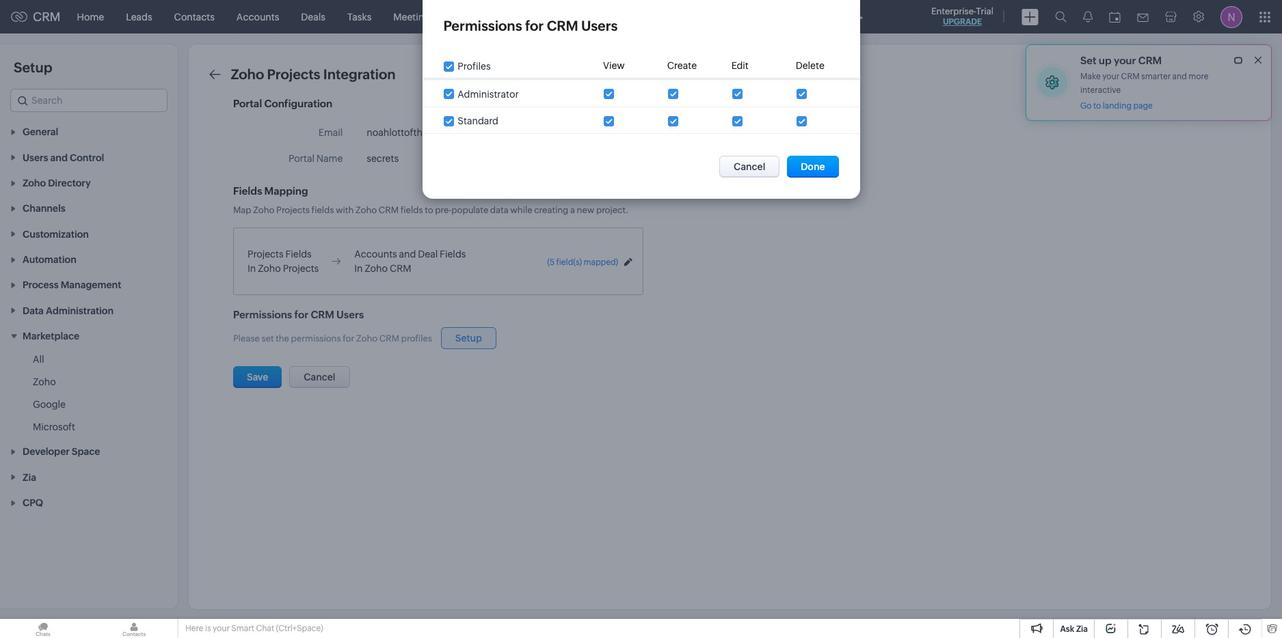 Task type: vqa. For each thing, say whether or not it's contained in the screenshot.
Search image on the top of page
no



Task type: describe. For each thing, give the bounding box(es) containing it.
up
[[1099, 55, 1112, 66]]

)
[[616, 258, 618, 267]]

mapped
[[584, 258, 616, 267]]

page
[[1134, 101, 1153, 111]]

crm up the 'permissions'
[[311, 309, 334, 321]]

contacts link
[[163, 0, 226, 33]]

1 vertical spatial for
[[294, 309, 309, 321]]

deals link
[[290, 0, 336, 33]]

please
[[233, 334, 260, 344]]

0 horizontal spatial setup
[[14, 59, 52, 75]]

( 5 field(s) mapped )
[[547, 258, 618, 267]]

accounts and deal fields in zoho crm
[[354, 249, 466, 274]]

permissions
[[291, 334, 341, 344]]

zoho link
[[33, 376, 56, 389]]

meetings
[[393, 11, 435, 22]]

please set the permissions for zoho crm profiles
[[233, 334, 432, 344]]

in inside projects fields in zoho projects
[[248, 263, 256, 274]]

zoho inside accounts and deal fields in zoho crm
[[365, 263, 388, 274]]

microsoft link
[[33, 421, 75, 434]]

0 vertical spatial for
[[525, 18, 544, 34]]

cancel for leftmost cancel button
[[304, 372, 335, 383]]

signals image
[[1083, 11, 1093, 23]]

set
[[262, 334, 274, 344]]

deals
[[301, 11, 325, 22]]

profiles
[[401, 334, 432, 344]]

0 vertical spatial permissions for crm users
[[444, 18, 618, 34]]

all
[[33, 354, 44, 365]]

analytics
[[557, 11, 598, 22]]

map
[[233, 205, 251, 215]]

crm left the profiles
[[379, 334, 399, 344]]

create menu image
[[1022, 9, 1039, 25]]

data
[[490, 205, 509, 215]]

new
[[577, 205, 594, 215]]

1 fields from the left
[[312, 205, 334, 215]]

go
[[1081, 101, 1092, 111]]

tasks
[[347, 11, 372, 22]]

zoho inside projects fields in zoho projects
[[258, 263, 281, 274]]

0 horizontal spatial cancel button
[[289, 367, 350, 388]]

portal for portal configuration
[[233, 98, 262, 109]]

projects fields in zoho projects
[[248, 249, 319, 274]]

ask
[[1060, 625, 1075, 635]]

accounts for accounts and deal fields in zoho crm
[[354, 249, 397, 260]]

chats image
[[0, 620, 86, 639]]

5
[[550, 258, 555, 267]]

contacts image
[[91, 620, 177, 639]]

setup button
[[441, 328, 497, 349]]

analytics link
[[546, 0, 609, 33]]

portal name
[[289, 153, 343, 164]]

edit
[[732, 60, 749, 71]]

mails element
[[1129, 1, 1157, 32]]

zoho projects integration
[[231, 66, 396, 82]]

save button
[[233, 367, 282, 388]]

smarter
[[1141, 72, 1171, 81]]

in inside accounts and deal fields in zoho crm
[[354, 263, 363, 274]]

profile image
[[1221, 6, 1243, 28]]

project.
[[596, 205, 629, 215]]

create
[[667, 60, 697, 71]]

calls link
[[446, 0, 489, 33]]

all link
[[33, 353, 44, 367]]

google
[[33, 399, 66, 410]]

portal for portal name
[[289, 153, 315, 164]]

crm left home link
[[33, 10, 61, 24]]

ask zia
[[1060, 625, 1088, 635]]

fields inside projects fields in zoho projects
[[285, 249, 312, 260]]

to inside set up your crm make your crm smarter and more interactive go to landing page
[[1093, 101, 1101, 111]]

field(s)
[[556, 258, 582, 267]]

administrator
[[458, 89, 519, 100]]

fields inside accounts and deal fields in zoho crm
[[440, 249, 466, 260]]

done
[[801, 161, 825, 172]]

more
[[1189, 72, 1209, 81]]

create menu element
[[1014, 0, 1047, 33]]

reports
[[500, 11, 535, 22]]

calls
[[457, 11, 478, 22]]

make
[[1081, 72, 1101, 81]]

reports link
[[489, 0, 546, 33]]

leads link
[[115, 0, 163, 33]]

here
[[185, 624, 203, 634]]

landing
[[1103, 101, 1132, 111]]

your for crm
[[1114, 55, 1136, 66]]

done button
[[787, 156, 839, 178]]

fields mapping
[[233, 185, 308, 197]]

home
[[77, 11, 104, 22]]

trial
[[976, 6, 994, 16]]

crm right with
[[379, 205, 399, 215]]



Task type: locate. For each thing, give the bounding box(es) containing it.
crm left smarter
[[1121, 72, 1140, 81]]

setup down crm "link" at the top
[[14, 59, 52, 75]]

0 vertical spatial portal
[[233, 98, 262, 109]]

interactive
[[1081, 85, 1121, 95]]

accounts left deals "link"
[[237, 11, 279, 22]]

0 vertical spatial permissions
[[444, 18, 522, 34]]

projects
[[267, 66, 320, 82], [276, 205, 310, 215], [248, 249, 284, 260], [283, 263, 319, 274]]

0 vertical spatial to
[[1093, 101, 1101, 111]]

1 horizontal spatial for
[[343, 334, 354, 344]]

1 horizontal spatial permissions for crm users
[[444, 18, 618, 34]]

the
[[276, 334, 289, 344]]

users up please set the permissions for zoho crm profiles
[[337, 309, 364, 321]]

integration
[[323, 66, 396, 82]]

1 horizontal spatial in
[[354, 263, 363, 274]]

crm down map zoho projects fields with zoho crm fields to pre-populate data while creating a new project.
[[390, 263, 411, 274]]

1 horizontal spatial and
[[1173, 72, 1187, 81]]

your right up
[[1114, 55, 1136, 66]]

0 vertical spatial users
[[581, 18, 618, 34]]

deal
[[418, 249, 438, 260]]

1 horizontal spatial fields
[[401, 205, 423, 215]]

0 horizontal spatial accounts
[[237, 11, 279, 22]]

signals element
[[1075, 0, 1101, 34]]

fields down the mapping
[[285, 249, 312, 260]]

microsoft
[[33, 422, 75, 433]]

(
[[547, 258, 550, 267]]

pre-
[[435, 205, 452, 215]]

name
[[317, 153, 343, 164]]

1 horizontal spatial cancel button
[[720, 156, 780, 178]]

zoho
[[231, 66, 264, 82], [253, 205, 275, 215], [356, 205, 377, 215], [258, 263, 281, 274], [365, 263, 388, 274], [356, 334, 378, 344], [33, 377, 56, 388]]

accounts inside accounts link
[[237, 11, 279, 22]]

setup
[[14, 59, 52, 75], [455, 333, 482, 344]]

0 horizontal spatial for
[[294, 309, 309, 321]]

1 vertical spatial users
[[337, 309, 364, 321]]

permissions
[[444, 18, 522, 34], [233, 309, 292, 321]]

1 vertical spatial cancel
[[304, 372, 335, 383]]

1 horizontal spatial fields
[[285, 249, 312, 260]]

1 vertical spatial to
[[425, 205, 433, 215]]

upgrade
[[943, 17, 982, 27]]

configuration
[[264, 98, 332, 109]]

home link
[[66, 0, 115, 33]]

0 horizontal spatial permissions
[[233, 309, 292, 321]]

zoho inside the marketplace region
[[33, 377, 56, 388]]

your right is
[[213, 624, 230, 634]]

1 in from the left
[[248, 263, 256, 274]]

1 vertical spatial setup
[[455, 333, 482, 344]]

cancel button left done
[[720, 156, 780, 178]]

go to landing page link
[[1081, 101, 1153, 111]]

0 horizontal spatial cancel
[[304, 372, 335, 383]]

cancel button
[[720, 156, 780, 178], [289, 367, 350, 388]]

profiles
[[458, 61, 491, 72]]

noahlottofthings@gmail.com
[[367, 127, 498, 138]]

(ctrl+space)
[[276, 624, 323, 634]]

to right go
[[1093, 101, 1101, 111]]

0 horizontal spatial fields
[[233, 185, 262, 197]]

0 vertical spatial your
[[1114, 55, 1136, 66]]

smart
[[231, 624, 254, 634]]

1 vertical spatial permissions for crm users
[[233, 309, 364, 321]]

fields left with
[[312, 205, 334, 215]]

2 vertical spatial for
[[343, 334, 354, 344]]

fields left pre-
[[401, 205, 423, 215]]

a
[[570, 205, 575, 215]]

1 vertical spatial portal
[[289, 153, 315, 164]]

0 horizontal spatial fields
[[312, 205, 334, 215]]

1 horizontal spatial users
[[581, 18, 618, 34]]

mails image
[[1137, 13, 1149, 22]]

2 fields from the left
[[401, 205, 423, 215]]

1 vertical spatial your
[[1103, 72, 1120, 81]]

for up the 'permissions'
[[294, 309, 309, 321]]

accounts inside accounts and deal fields in zoho crm
[[354, 249, 397, 260]]

set up your crm make your crm smarter and more interactive go to landing page
[[1081, 55, 1209, 111]]

1 horizontal spatial accounts
[[354, 249, 397, 260]]

crm up smarter
[[1139, 55, 1162, 66]]

portal left configuration
[[233, 98, 262, 109]]

profile element
[[1213, 0, 1251, 33]]

contacts
[[174, 11, 215, 22]]

crm link
[[11, 10, 61, 24]]

fields
[[233, 185, 262, 197], [285, 249, 312, 260], [440, 249, 466, 260]]

creating
[[534, 205, 569, 215]]

setup inside button
[[455, 333, 482, 344]]

2 vertical spatial your
[[213, 624, 230, 634]]

and
[[1173, 72, 1187, 81], [399, 249, 416, 260]]

1 vertical spatial accounts
[[354, 249, 397, 260]]

for left analytics
[[525, 18, 544, 34]]

portal left name
[[289, 153, 315, 164]]

cancel
[[734, 161, 766, 172], [304, 372, 335, 383]]

fields right deal
[[440, 249, 466, 260]]

zia
[[1076, 625, 1088, 635]]

0 horizontal spatial to
[[425, 205, 433, 215]]

leads
[[126, 11, 152, 22]]

meetings link
[[383, 0, 446, 33]]

0 horizontal spatial and
[[399, 249, 416, 260]]

for right the 'permissions'
[[343, 334, 354, 344]]

1 horizontal spatial permissions
[[444, 18, 522, 34]]

accounts for accounts
[[237, 11, 279, 22]]

to left pre-
[[425, 205, 433, 215]]

cancel for top cancel button
[[734, 161, 766, 172]]

chat
[[256, 624, 274, 634]]

0 horizontal spatial users
[[337, 309, 364, 321]]

email
[[318, 127, 343, 138]]

map zoho projects fields with zoho crm fields to pre-populate data while creating a new project.
[[233, 205, 629, 215]]

1 horizontal spatial setup
[[455, 333, 482, 344]]

2 horizontal spatial fields
[[440, 249, 466, 260]]

cancel left done
[[734, 161, 766, 172]]

and inside set up your crm make your crm smarter and more interactive go to landing page
[[1173, 72, 1187, 81]]

cancel button down the 'permissions'
[[289, 367, 350, 388]]

0 vertical spatial setup
[[14, 59, 52, 75]]

mapping
[[264, 185, 308, 197]]

save
[[247, 372, 268, 383]]

enterprise-trial upgrade
[[931, 6, 994, 27]]

to
[[1093, 101, 1101, 111], [425, 205, 433, 215]]

standard
[[458, 116, 499, 127]]

set
[[1081, 55, 1097, 66]]

cancel down the 'permissions'
[[304, 372, 335, 383]]

and left deal
[[399, 249, 416, 260]]

accounts left deal
[[354, 249, 397, 260]]

2 horizontal spatial for
[[525, 18, 544, 34]]

here is your smart chat (ctrl+space)
[[185, 624, 323, 634]]

accounts link
[[226, 0, 290, 33]]

your down up
[[1103, 72, 1120, 81]]

permissions for crm users
[[444, 18, 618, 34], [233, 309, 364, 321]]

and left more
[[1173, 72, 1187, 81]]

is
[[205, 624, 211, 634]]

tasks link
[[336, 0, 383, 33]]

fields up map
[[233, 185, 262, 197]]

google link
[[33, 398, 66, 412]]

users
[[581, 18, 618, 34], [337, 309, 364, 321]]

accounts
[[237, 11, 279, 22], [354, 249, 397, 260]]

1 horizontal spatial to
[[1093, 101, 1101, 111]]

users up view
[[581, 18, 618, 34]]

your
[[1114, 55, 1136, 66], [1103, 72, 1120, 81], [213, 624, 230, 634]]

permissions up set
[[233, 309, 292, 321]]

1 vertical spatial and
[[399, 249, 416, 260]]

crm inside accounts and deal fields in zoho crm
[[390, 263, 411, 274]]

while
[[510, 205, 532, 215]]

your for smart
[[213, 624, 230, 634]]

portal configuration
[[233, 98, 332, 109]]

setup right the profiles
[[455, 333, 482, 344]]

0 vertical spatial cancel
[[734, 161, 766, 172]]

0 vertical spatial accounts
[[237, 11, 279, 22]]

calendar image
[[1109, 11, 1121, 22]]

0 vertical spatial cancel button
[[720, 156, 780, 178]]

1 vertical spatial cancel button
[[289, 367, 350, 388]]

marketplace region
[[0, 349, 178, 439]]

and inside accounts and deal fields in zoho crm
[[399, 249, 416, 260]]

with
[[336, 205, 354, 215]]

portal
[[233, 98, 262, 109], [289, 153, 315, 164]]

delete
[[796, 60, 825, 71]]

marketplace button
[[0, 323, 178, 349]]

0 horizontal spatial portal
[[233, 98, 262, 109]]

secrets
[[367, 153, 399, 164]]

marketplace
[[23, 331, 79, 342]]

2 in from the left
[[354, 263, 363, 274]]

0 vertical spatial and
[[1173, 72, 1187, 81]]

1 horizontal spatial cancel
[[734, 161, 766, 172]]

view
[[603, 60, 625, 71]]

enterprise-
[[931, 6, 976, 16]]

permissions up "profiles"
[[444, 18, 522, 34]]

populate
[[452, 205, 488, 215]]

0 horizontal spatial in
[[248, 263, 256, 274]]

0 horizontal spatial permissions for crm users
[[233, 309, 364, 321]]

1 vertical spatial permissions
[[233, 309, 292, 321]]

crm right reports
[[547, 18, 578, 34]]

1 horizontal spatial portal
[[289, 153, 315, 164]]



